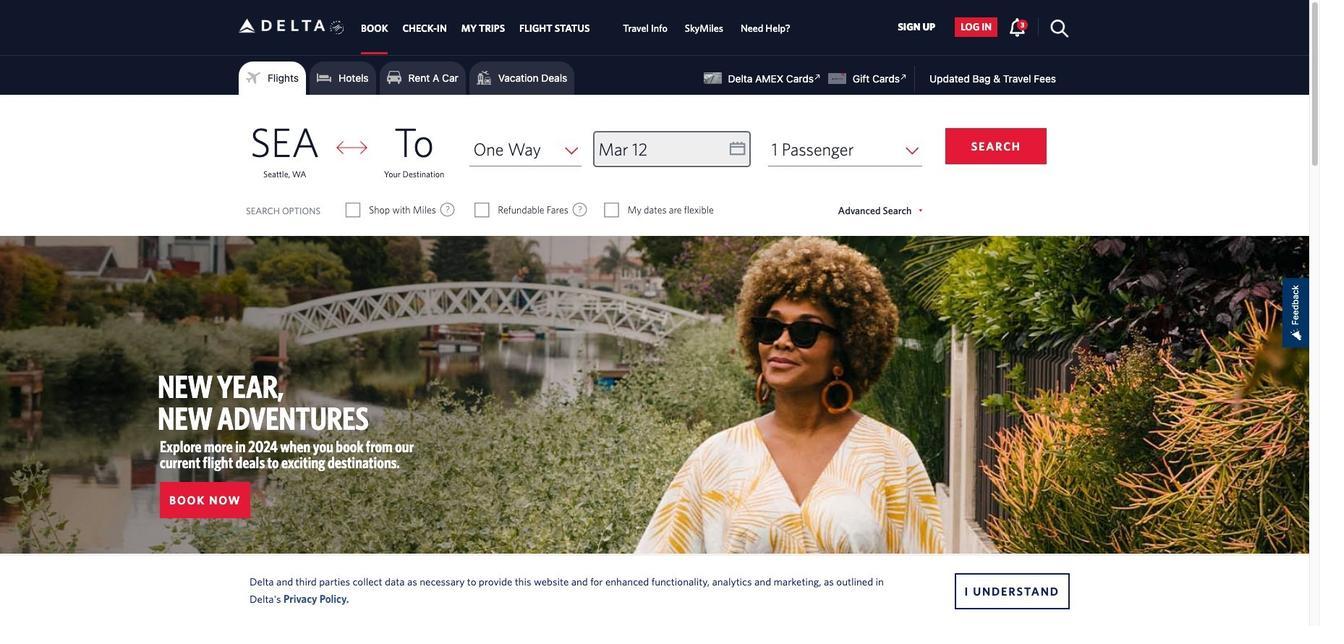 Task type: locate. For each thing, give the bounding box(es) containing it.
tab panel
[[0, 95, 1310, 236]]

this link opens another site in a new window that may not follow the same accessibility policies as delta air lines. image
[[811, 70, 825, 84]]

None field
[[470, 132, 582, 166], [768, 132, 923, 166], [470, 132, 582, 166], [768, 132, 923, 166]]

None text field
[[595, 132, 750, 166]]

delta air lines image
[[239, 3, 326, 48]]

tab list
[[354, 0, 800, 54]]

None checkbox
[[347, 203, 360, 217]]

None checkbox
[[476, 203, 489, 217], [605, 203, 618, 217], [476, 203, 489, 217], [605, 203, 618, 217]]



Task type: describe. For each thing, give the bounding box(es) containing it.
skyteam image
[[330, 5, 344, 50]]

this link opens another site in a new window that may not follow the same accessibility policies as delta air lines. image
[[897, 70, 911, 84]]



Task type: vqa. For each thing, say whether or not it's contained in the screenshot.
2
no



